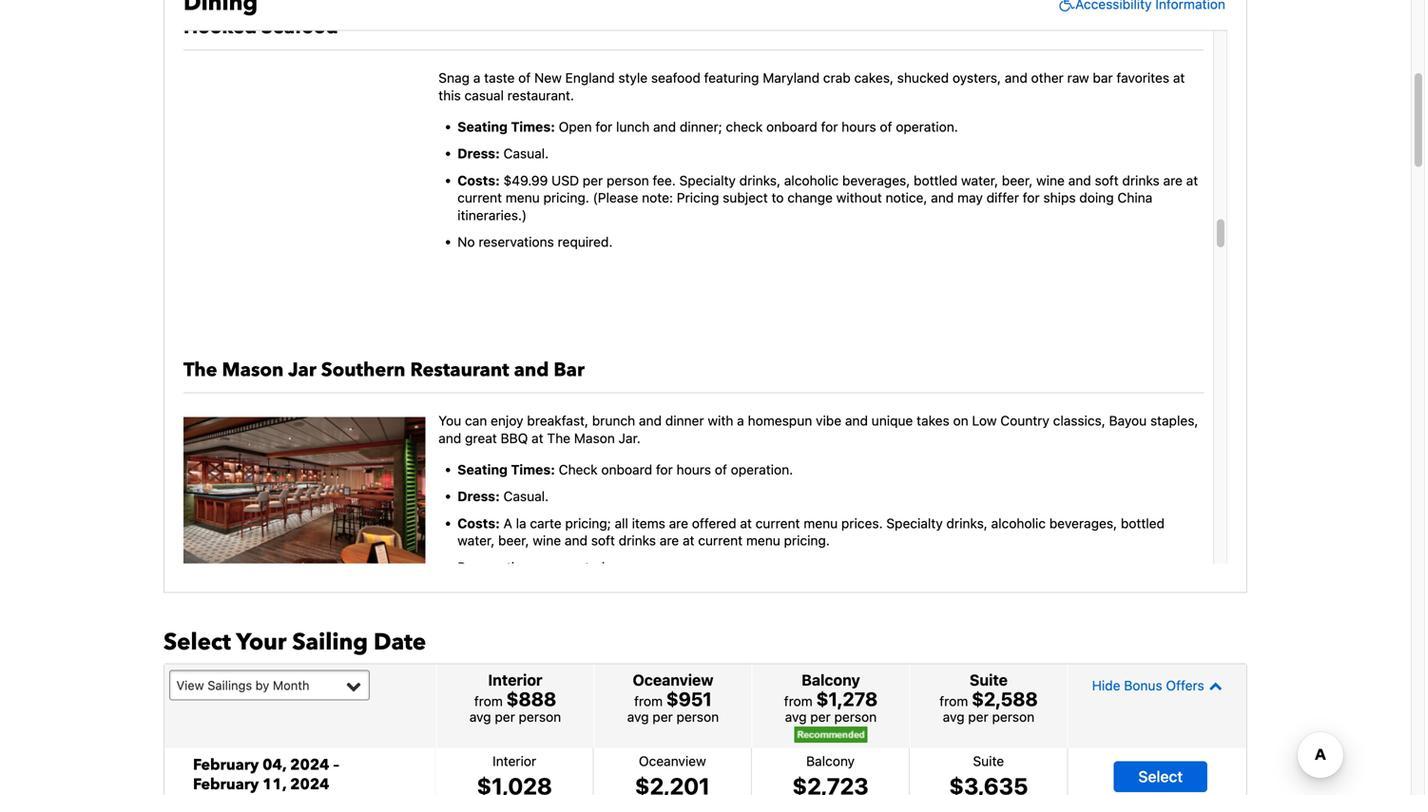 Task type: describe. For each thing, give the bounding box(es) containing it.
bottled inside "a la carte pricing; all items are offered at current menu prices. specialty drinks, alcoholic beverages, bottled water, beer, wine and soft drinks are at current menu pricing."
[[1121, 515, 1165, 531]]

drinks, inside $49.99 usd per person fee. specialty drinks, alcoholic beverages, bottled water, beer, wine and soft drinks are at current menu pricing. (please note: pricing subject to change without notice, and may differ for ships doing china itineraries.)
[[740, 173, 781, 188]]

change
[[788, 190, 833, 206]]

bbq
[[501, 430, 528, 446]]

prices.
[[842, 515, 883, 531]]

and inside "a la carte pricing; all items are offered at current menu prices. specialty drinks, alcoholic beverages, bottled water, beer, wine and soft drinks are at current menu pricing."
[[565, 533, 588, 548]]

$49.99 usd per person fee. specialty drinks, alcoholic beverages, bottled water, beer, wine and soft drinks are at current menu pricing. (please note: pricing subject to change without notice, and may differ for ships doing china itineraries.)
[[458, 173, 1199, 223]]

from for $951
[[634, 693, 663, 709]]

seafood
[[651, 70, 701, 86]]

bonus
[[1125, 677, 1163, 693]]

casual. for the mason jar southern restaurant and bar
[[504, 489, 549, 504]]

dinner;
[[680, 119, 723, 135]]

all
[[615, 515, 629, 531]]

check
[[559, 462, 598, 477]]

favorites
[[1117, 70, 1170, 86]]

new
[[535, 70, 562, 86]]

no
[[458, 234, 475, 250]]

a inside you can enjoy breakfast, brunch and dinner with a homespun vibe and unique takes on low country classics, bayou staples, and great bbq at the mason jar.
[[737, 413, 745, 429]]

bottled inside $49.99 usd per person fee. specialty drinks, alcoholic beverages, bottled water, beer, wine and soft drinks are at current menu pricing. (please note: pricing subject to change without notice, and may differ for ships doing china itineraries.)
[[914, 173, 958, 188]]

wine inside $49.99 usd per person fee. specialty drinks, alcoholic beverages, bottled water, beer, wine and soft drinks are at current menu pricing. (please note: pricing subject to change without notice, and may differ for ships doing china itineraries.)
[[1037, 173, 1065, 188]]

1 vertical spatial onboard
[[601, 462, 653, 477]]

04,
[[263, 755, 286, 775]]

interior from $888 avg per person
[[470, 671, 561, 725]]

per for $888
[[495, 709, 515, 725]]

chevron up image
[[1205, 679, 1223, 692]]

2 vertical spatial of
[[715, 462, 727, 477]]

restaurant.
[[508, 87, 574, 103]]

times: for the mason jar southern restaurant and bar
[[511, 462, 555, 477]]

seafood
[[262, 14, 338, 41]]

hide
[[1093, 677, 1121, 693]]

wheelchair image
[[1055, 0, 1076, 13]]

usd
[[552, 173, 579, 188]]

seating times: check onboard for hours of operation.
[[458, 462, 793, 477]]

avg for $888
[[470, 709, 491, 725]]

and up jar.
[[639, 413, 662, 429]]

enjoy
[[491, 413, 524, 429]]

hide bonus offers link
[[1073, 669, 1242, 702]]

check
[[726, 119, 763, 135]]

hide bonus offers
[[1093, 677, 1205, 693]]

bayou
[[1110, 413, 1147, 429]]

reservations
[[479, 234, 554, 250]]

$1,278
[[817, 687, 878, 710]]

seating times: open for lunch and dinner; check onboard for hours of operation.
[[458, 119, 959, 135]]

for inside $49.99 usd per person fee. specialty drinks, alcoholic beverages, bottled water, beer, wine and soft drinks are at current menu pricing. (please note: pricing subject to change without notice, and may differ for ships doing china itineraries.)
[[1023, 190, 1040, 206]]

on
[[954, 413, 969, 429]]

a la carte pricing; all items are offered at current menu prices. specialty drinks, alcoholic beverages, bottled water, beer, wine and soft drinks are at current menu pricing.
[[458, 515, 1165, 548]]

crab
[[824, 70, 851, 86]]

oceanview for oceanview from $951 avg per person
[[633, 671, 714, 689]]

beverages, inside "a la carte pricing; all items are offered at current menu prices. specialty drinks, alcoholic beverages, bottled water, beer, wine and soft drinks are at current menu pricing."
[[1050, 515, 1118, 531]]

taste
[[484, 70, 515, 86]]

drinks inside "a la carte pricing; all items are offered at current menu prices. specialty drinks, alcoholic beverages, bottled water, beer, wine and soft drinks are at current menu pricing."
[[619, 533, 656, 548]]

1 vertical spatial current
[[756, 515, 800, 531]]

specialty inside $49.99 usd per person fee. specialty drinks, alcoholic beverages, bottled water, beer, wine and soft drinks are at current menu pricing. (please note: pricing subject to change without notice, and may differ for ships doing china itineraries.)
[[680, 173, 736, 188]]

menu inside $49.99 usd per person fee. specialty drinks, alcoholic beverages, bottled water, beer, wine and soft drinks are at current menu pricing. (please note: pricing subject to change without notice, and may differ for ships doing china itineraries.)
[[506, 190, 540, 206]]

pricing
[[677, 190, 719, 206]]

this
[[439, 87, 461, 103]]

oysters,
[[953, 70, 1002, 86]]

beer, inside $49.99 usd per person fee. specialty drinks, alcoholic beverages, bottled water, beer, wine and soft drinks are at current menu pricing. (please note: pricing subject to change without notice, and may differ for ships doing china itineraries.)
[[1002, 173, 1033, 188]]

restaurant
[[410, 357, 509, 383]]

date
[[374, 627, 426, 658]]

dress: casual. for hooked seafood
[[458, 146, 549, 161]]

alcoholic inside $49.99 usd per person fee. specialty drinks, alcoholic beverages, bottled water, beer, wine and soft drinks are at current menu pricing. (please note: pricing subject to change without notice, and may differ for ships doing china itineraries.)
[[784, 173, 839, 188]]

and inside snag a taste of new england style seafood featuring maryland crab cakes, shucked oysters, and other raw bar favorites at this casual restaurant.
[[1005, 70, 1028, 86]]

hooked seafood
[[184, 14, 338, 41]]

wine inside "a la carte pricing; all items are offered at current menu prices. specialty drinks, alcoholic beverages, bottled water, beer, wine and soft drinks are at current menu pricing."
[[533, 533, 561, 548]]

maryland
[[763, 70, 820, 86]]

of inside snag a taste of new england style seafood featuring maryland crab cakes, shucked oysters, and other raw bar favorites at this casual restaurant.
[[519, 70, 531, 86]]

classics,
[[1054, 413, 1106, 429]]

snag a taste of new england style seafood featuring maryland crab cakes, shucked oysters, and other raw bar favorites at this casual restaurant.
[[439, 70, 1186, 103]]

1 vertical spatial are
[[669, 515, 689, 531]]

can
[[465, 413, 487, 429]]

reservations suggested.
[[458, 559, 609, 575]]

by
[[256, 678, 269, 692]]

0 vertical spatial the
[[184, 357, 217, 383]]

snag
[[439, 70, 470, 86]]

lunch
[[616, 119, 650, 135]]

seating for hooked seafood
[[458, 119, 508, 135]]

per inside $49.99 usd per person fee. specialty drinks, alcoholic beverages, bottled water, beer, wine and soft drinks are at current menu pricing. (please note: pricing subject to change without notice, and may differ for ships doing china itineraries.)
[[583, 173, 603, 188]]

china
[[1118, 190, 1153, 206]]

(please
[[593, 190, 639, 206]]

you can enjoy breakfast, brunch and dinner with a homespun vibe and unique takes on low country classics, bayou staples, and great bbq at the mason jar.
[[439, 413, 1199, 446]]

at inside snag a taste of new england style seafood featuring maryland crab cakes, shucked oysters, and other raw bar favorites at this casual restaurant.
[[1174, 70, 1186, 86]]

february 04, 2024 –
[[193, 755, 339, 775]]

view sailings by month
[[176, 678, 310, 692]]

from for $2,588
[[940, 693, 969, 709]]

great
[[465, 430, 497, 446]]

select link
[[1114, 761, 1208, 793]]

select for select your sailing date
[[164, 627, 231, 658]]

and down you
[[439, 430, 462, 446]]

seating for the mason jar southern restaurant and bar
[[458, 462, 508, 477]]

costs: for the mason jar southern restaurant and bar
[[458, 515, 500, 531]]

avg for $2,588
[[943, 709, 965, 725]]

soft inside "a la carte pricing; all items are offered at current menu prices. specialty drinks, alcoholic beverages, bottled water, beer, wine and soft drinks are at current menu pricing."
[[591, 533, 615, 548]]

bar
[[554, 357, 585, 383]]

no reservations required.
[[458, 234, 613, 250]]

a
[[504, 515, 513, 531]]

other
[[1032, 70, 1064, 86]]

person inside $49.99 usd per person fee. specialty drinks, alcoholic beverages, bottled water, beer, wine and soft drinks are at current menu pricing. (please note: pricing subject to change without notice, and may differ for ships doing china itineraries.)
[[607, 173, 649, 188]]

offered
[[692, 515, 737, 531]]

jar
[[288, 357, 317, 383]]

$951
[[667, 687, 712, 710]]

1 vertical spatial operation.
[[731, 462, 793, 477]]

breakfast,
[[527, 413, 589, 429]]

specialty inside "a la carte pricing; all items are offered at current menu prices. specialty drinks, alcoholic beverages, bottled water, beer, wine and soft drinks are at current menu pricing."
[[887, 515, 943, 531]]

brunch
[[592, 413, 636, 429]]

per for $1,278
[[811, 709, 831, 725]]

subject
[[723, 190, 768, 206]]

oceanview from $951 avg per person
[[628, 671, 719, 725]]

select your sailing date
[[164, 627, 426, 658]]

pricing. inside $49.99 usd per person fee. specialty drinks, alcoholic beverages, bottled water, beer, wine and soft drinks are at current menu pricing. (please note: pricing subject to change without notice, and may differ for ships doing china itineraries.)
[[544, 190, 590, 206]]

person for $1,278
[[835, 709, 877, 725]]

mason inside you can enjoy breakfast, brunch and dinner with a homespun vibe and unique takes on low country classics, bayou staples, and great bbq at the mason jar.
[[574, 430, 615, 446]]

from for $1,278
[[784, 693, 813, 709]]

england
[[566, 70, 615, 86]]

staples,
[[1151, 413, 1199, 429]]

person for $2,588
[[993, 709, 1035, 725]]

water, inside "a la carte pricing; all items are offered at current menu prices. specialty drinks, alcoholic beverages, bottled water, beer, wine and soft drinks are at current menu pricing."
[[458, 533, 495, 548]]

hooked
[[184, 14, 257, 41]]

la
[[516, 515, 527, 531]]

february
[[193, 755, 259, 775]]



Task type: vqa. For each thing, say whether or not it's contained in the screenshot.
Hide
yes



Task type: locate. For each thing, give the bounding box(es) containing it.
wine up ships on the top
[[1037, 173, 1065, 188]]

from for $888
[[474, 693, 503, 709]]

1 vertical spatial seating
[[458, 462, 508, 477]]

your
[[236, 627, 287, 658]]

1 dress: casual. from the top
[[458, 146, 549, 161]]

casual. up the $49.99
[[504, 146, 549, 161]]

2 avg from the left
[[628, 709, 649, 725]]

operation.
[[896, 119, 959, 135], [731, 462, 793, 477]]

balcony for balcony from $1,278 avg per person
[[802, 671, 861, 689]]

beer, up differ
[[1002, 173, 1033, 188]]

1 horizontal spatial a
[[737, 413, 745, 429]]

style
[[619, 70, 648, 86]]

1 horizontal spatial beer,
[[1002, 173, 1033, 188]]

and left other
[[1005, 70, 1028, 86]]

interior for interior from $888 avg per person
[[488, 671, 543, 689]]

for down dinner
[[656, 462, 673, 477]]

with
[[708, 413, 734, 429]]

2 horizontal spatial of
[[880, 119, 893, 135]]

current right offered
[[756, 515, 800, 531]]

specialty up pricing
[[680, 173, 736, 188]]

2 dress: casual. from the top
[[458, 489, 549, 504]]

of down the cakes,
[[880, 119, 893, 135]]

country
[[1001, 413, 1050, 429]]

oceanview for oceanview
[[639, 753, 706, 769]]

0 horizontal spatial pricing.
[[544, 190, 590, 206]]

1 vertical spatial of
[[880, 119, 893, 135]]

for right open
[[596, 119, 613, 135]]

balcony inside 'balcony from $1,278 avg per person'
[[802, 671, 861, 689]]

0 vertical spatial drinks,
[[740, 173, 781, 188]]

1 vertical spatial casual.
[[504, 489, 549, 504]]

beer, inside "a la carte pricing; all items are offered at current menu prices. specialty drinks, alcoholic beverages, bottled water, beer, wine and soft drinks are at current menu pricing."
[[498, 533, 529, 548]]

0 vertical spatial mason
[[222, 357, 284, 383]]

0 vertical spatial water,
[[962, 173, 999, 188]]

without
[[837, 190, 882, 206]]

soft up doing
[[1095, 173, 1119, 188]]

cakes,
[[855, 70, 894, 86]]

1 vertical spatial the
[[547, 430, 571, 446]]

0 horizontal spatial drinks,
[[740, 173, 781, 188]]

suggested.
[[540, 559, 609, 575]]

view
[[176, 678, 204, 692]]

suite for suite from $2,588 avg per person
[[970, 671, 1008, 689]]

person inside 'balcony from $1,278 avg per person'
[[835, 709, 877, 725]]

0 vertical spatial costs:
[[458, 173, 500, 188]]

0 vertical spatial dress: casual.
[[458, 146, 549, 161]]

current inside $49.99 usd per person fee. specialty drinks, alcoholic beverages, bottled water, beer, wine and soft drinks are at current menu pricing. (please note: pricing subject to change without notice, and may differ for ships doing china itineraries.)
[[458, 190, 502, 206]]

oceanview inside oceanview from $951 avg per person
[[633, 671, 714, 689]]

casual
[[465, 87, 504, 103]]

0 horizontal spatial beverages,
[[843, 173, 911, 188]]

itineraries.)
[[458, 207, 527, 223]]

operation. down homespun
[[731, 462, 793, 477]]

dress: casual. up the $49.99
[[458, 146, 549, 161]]

1 horizontal spatial alcoholic
[[992, 515, 1046, 531]]

drinks, inside "a la carte pricing; all items are offered at current menu prices. specialty drinks, alcoholic beverages, bottled water, beer, wine and soft drinks are at current menu pricing."
[[947, 515, 988, 531]]

costs: left a at the left bottom
[[458, 515, 500, 531]]

beverages, inside $49.99 usd per person fee. specialty drinks, alcoholic beverages, bottled water, beer, wine and soft drinks are at current menu pricing. (please note: pricing subject to change without notice, and may differ for ships doing china itineraries.)
[[843, 173, 911, 188]]

1 vertical spatial dress:
[[458, 489, 500, 504]]

mason down brunch
[[574, 430, 615, 446]]

1 from from the left
[[474, 693, 503, 709]]

0 horizontal spatial bottled
[[914, 173, 958, 188]]

of down 'with'
[[715, 462, 727, 477]]

from left the "$888"
[[474, 693, 503, 709]]

select up view
[[164, 627, 231, 658]]

2 casual. from the top
[[504, 489, 549, 504]]

takes
[[917, 413, 950, 429]]

0 horizontal spatial onboard
[[601, 462, 653, 477]]

alcoholic inside "a la carte pricing; all items are offered at current menu prices. specialty drinks, alcoholic beverages, bottled water, beer, wine and soft drinks are at current menu pricing."
[[992, 515, 1046, 531]]

$49.99
[[504, 173, 548, 188]]

specialty right prices.
[[887, 515, 943, 531]]

1 horizontal spatial drinks,
[[947, 515, 988, 531]]

0 vertical spatial operation.
[[896, 119, 959, 135]]

0 vertical spatial are
[[1164, 173, 1183, 188]]

and left bar
[[514, 357, 549, 383]]

interior
[[488, 671, 543, 689], [493, 753, 537, 769]]

1 horizontal spatial hours
[[842, 119, 877, 135]]

carte
[[530, 515, 562, 531]]

0 vertical spatial select
[[164, 627, 231, 658]]

raw
[[1068, 70, 1090, 86]]

1 horizontal spatial wine
[[1037, 173, 1065, 188]]

balcony up recommended image
[[802, 671, 861, 689]]

1 vertical spatial bottled
[[1121, 515, 1165, 531]]

and down pricing;
[[565, 533, 588, 548]]

0 horizontal spatial beer,
[[498, 533, 529, 548]]

1 seating from the top
[[458, 119, 508, 135]]

onboard down snag a taste of new england style seafood featuring maryland crab cakes, shucked oysters, and other raw bar favorites at this casual restaurant.
[[767, 119, 818, 135]]

1 vertical spatial interior
[[493, 753, 537, 769]]

avg left the "$888"
[[470, 709, 491, 725]]

avg inside suite from $2,588 avg per person
[[943, 709, 965, 725]]

current up the "itineraries.)"
[[458, 190, 502, 206]]

0 horizontal spatial the
[[184, 357, 217, 383]]

avg inside 'balcony from $1,278 avg per person'
[[785, 709, 807, 725]]

from inside interior from $888 avg per person
[[474, 693, 503, 709]]

seating
[[458, 119, 508, 135], [458, 462, 508, 477]]

1 vertical spatial a
[[737, 413, 745, 429]]

0 horizontal spatial a
[[473, 70, 481, 86]]

0 vertical spatial specialty
[[680, 173, 736, 188]]

1 horizontal spatial onboard
[[767, 119, 818, 135]]

and
[[1005, 70, 1028, 86], [653, 119, 676, 135], [1069, 173, 1092, 188], [931, 190, 954, 206], [514, 357, 549, 383], [639, 413, 662, 429], [845, 413, 868, 429], [439, 430, 462, 446], [565, 533, 588, 548]]

1 vertical spatial menu
[[804, 515, 838, 531]]

1 horizontal spatial the
[[547, 430, 571, 446]]

1 vertical spatial times:
[[511, 462, 555, 477]]

0 horizontal spatial water,
[[458, 533, 495, 548]]

a right 'with'
[[737, 413, 745, 429]]

1 avg from the left
[[470, 709, 491, 725]]

mason
[[222, 357, 284, 383], [574, 430, 615, 446]]

casual. for hooked seafood
[[504, 146, 549, 161]]

avg inside interior from $888 avg per person
[[470, 709, 491, 725]]

bottled
[[914, 173, 958, 188], [1121, 515, 1165, 531]]

interior inside interior from $888 avg per person
[[488, 671, 543, 689]]

unique
[[872, 413, 913, 429]]

0 vertical spatial menu
[[506, 190, 540, 206]]

person inside oceanview from $951 avg per person
[[677, 709, 719, 725]]

drinks down items
[[619, 533, 656, 548]]

seating down casual
[[458, 119, 508, 135]]

differ
[[987, 190, 1020, 206]]

$888
[[507, 687, 557, 710]]

drinks
[[1123, 173, 1160, 188], [619, 533, 656, 548]]

select for select
[[1139, 768, 1183, 786]]

doing
[[1080, 190, 1114, 206]]

1 vertical spatial select
[[1139, 768, 1183, 786]]

fee.
[[653, 173, 676, 188]]

casual. up la
[[504, 489, 549, 504]]

oceanview
[[633, 671, 714, 689], [639, 753, 706, 769]]

avg up recommended image
[[785, 709, 807, 725]]

1 vertical spatial specialty
[[887, 515, 943, 531]]

and up doing
[[1069, 173, 1092, 188]]

2 vertical spatial current
[[698, 533, 743, 548]]

month
[[273, 678, 310, 692]]

1 horizontal spatial menu
[[747, 533, 781, 548]]

water, up reservations
[[458, 533, 495, 548]]

beer, down a at the left bottom
[[498, 533, 529, 548]]

interior for interior
[[493, 753, 537, 769]]

per inside 'balcony from $1,278 avg per person'
[[811, 709, 831, 725]]

hours down dinner
[[677, 462, 711, 477]]

0 vertical spatial soft
[[1095, 173, 1119, 188]]

0 horizontal spatial select
[[164, 627, 231, 658]]

0 vertical spatial onboard
[[767, 119, 818, 135]]

1 horizontal spatial drinks
[[1123, 173, 1160, 188]]

1 horizontal spatial select
[[1139, 768, 1183, 786]]

1 times: from the top
[[511, 119, 555, 135]]

0 horizontal spatial mason
[[222, 357, 284, 383]]

shucked
[[898, 70, 949, 86]]

2 horizontal spatial current
[[756, 515, 800, 531]]

1 casual. from the top
[[504, 146, 549, 161]]

0 vertical spatial alcoholic
[[784, 173, 839, 188]]

0 vertical spatial oceanview
[[633, 671, 714, 689]]

1 horizontal spatial mason
[[574, 430, 615, 446]]

open
[[559, 119, 592, 135]]

0 vertical spatial beverages,
[[843, 173, 911, 188]]

0 horizontal spatial of
[[519, 70, 531, 86]]

drinks up china
[[1123, 173, 1160, 188]]

2 times: from the top
[[511, 462, 555, 477]]

costs: for hooked seafood
[[458, 173, 500, 188]]

may
[[958, 190, 983, 206]]

items
[[632, 515, 666, 531]]

times: down restaurant.
[[511, 119, 555, 135]]

times: down bbq
[[511, 462, 555, 477]]

for down snag a taste of new england style seafood featuring maryland crab cakes, shucked oysters, and other raw bar favorites at this casual restaurant.
[[821, 119, 838, 135]]

suite inside suite from $2,588 avg per person
[[970, 671, 1008, 689]]

person for $888
[[519, 709, 561, 725]]

3 avg from the left
[[785, 709, 807, 725]]

and left may
[[931, 190, 954, 206]]

pricing. inside "a la carte pricing; all items are offered at current menu prices. specialty drinks, alcoholic beverages, bottled water, beer, wine and soft drinks are at current menu pricing."
[[784, 533, 830, 548]]

1 vertical spatial oceanview
[[639, 753, 706, 769]]

dress:
[[458, 146, 500, 161], [458, 489, 500, 504]]

onboard
[[767, 119, 818, 135], [601, 462, 653, 477]]

offers
[[1167, 677, 1205, 693]]

at inside you can enjoy breakfast, brunch and dinner with a homespun vibe and unique takes on low country classics, bayou staples, and great bbq at the mason jar.
[[532, 430, 544, 446]]

0 horizontal spatial hours
[[677, 462, 711, 477]]

times: for hooked seafood
[[511, 119, 555, 135]]

menu
[[506, 190, 540, 206], [804, 515, 838, 531], [747, 533, 781, 548]]

dress: down casual
[[458, 146, 500, 161]]

1 horizontal spatial current
[[698, 533, 743, 548]]

of left new
[[519, 70, 531, 86]]

0 vertical spatial bottled
[[914, 173, 958, 188]]

a
[[473, 70, 481, 86], [737, 413, 745, 429]]

1 vertical spatial suite
[[973, 753, 1005, 769]]

and right lunch
[[653, 119, 676, 135]]

4 avg from the left
[[943, 709, 965, 725]]

operation. down shucked
[[896, 119, 959, 135]]

2 vertical spatial menu
[[747, 533, 781, 548]]

at inside $49.99 usd per person fee. specialty drinks, alcoholic beverages, bottled water, beer, wine and soft drinks are at current menu pricing. (please note: pricing subject to change without notice, and may differ for ships doing china itineraries.)
[[1187, 173, 1199, 188]]

avg left $2,588
[[943, 709, 965, 725]]

0 vertical spatial interior
[[488, 671, 543, 689]]

water, inside $49.99 usd per person fee. specialty drinks, alcoholic beverages, bottled water, beer, wine and soft drinks are at current menu pricing. (please note: pricing subject to change without notice, and may differ for ships doing china itineraries.)
[[962, 173, 999, 188]]

a inside snag a taste of new england style seafood featuring maryland crab cakes, shucked oysters, and other raw bar favorites at this casual restaurant.
[[473, 70, 481, 86]]

0 vertical spatial of
[[519, 70, 531, 86]]

dress: for the mason jar southern restaurant and bar
[[458, 489, 500, 504]]

specialty
[[680, 173, 736, 188], [887, 515, 943, 531]]

2 vertical spatial are
[[660, 533, 679, 548]]

ships
[[1044, 190, 1076, 206]]

soft inside $49.99 usd per person fee. specialty drinks, alcoholic beverages, bottled water, beer, wine and soft drinks are at current menu pricing. (please note: pricing subject to change without notice, and may differ for ships doing china itineraries.)
[[1095, 173, 1119, 188]]

per inside oceanview from $951 avg per person
[[653, 709, 673, 725]]

southern
[[321, 357, 406, 383]]

balcony for balcony
[[807, 753, 855, 769]]

person for $951
[[677, 709, 719, 725]]

select down hide bonus offers link
[[1139, 768, 1183, 786]]

per inside interior from $888 avg per person
[[495, 709, 515, 725]]

from left $2,588
[[940, 693, 969, 709]]

pricing;
[[565, 515, 611, 531]]

1 dress: from the top
[[458, 146, 500, 161]]

1 vertical spatial dress: casual.
[[458, 489, 549, 504]]

hours down the cakes,
[[842, 119, 877, 135]]

drinks,
[[740, 173, 781, 188], [947, 515, 988, 531]]

times:
[[511, 119, 555, 135], [511, 462, 555, 477]]

0 vertical spatial beer,
[[1002, 173, 1033, 188]]

hours
[[842, 119, 877, 135], [677, 462, 711, 477]]

2 from from the left
[[634, 693, 663, 709]]

soft
[[1095, 173, 1119, 188], [591, 533, 615, 548]]

avg for $951
[[628, 709, 649, 725]]

1 horizontal spatial soft
[[1095, 173, 1119, 188]]

$2,588
[[972, 687, 1038, 710]]

recommended image
[[795, 726, 868, 743]]

0 vertical spatial hours
[[842, 119, 877, 135]]

wine down carte at the left of the page
[[533, 533, 561, 548]]

1 vertical spatial hours
[[677, 462, 711, 477]]

1 horizontal spatial specialty
[[887, 515, 943, 531]]

0 vertical spatial casual.
[[504, 146, 549, 161]]

dress: casual. for the mason jar southern restaurant and bar
[[458, 489, 549, 504]]

suite for suite
[[973, 753, 1005, 769]]

0 vertical spatial current
[[458, 190, 502, 206]]

0 vertical spatial suite
[[970, 671, 1008, 689]]

2 costs: from the top
[[458, 515, 500, 531]]

1 vertical spatial mason
[[574, 430, 615, 446]]

1 horizontal spatial operation.
[[896, 119, 959, 135]]

from up recommended image
[[784, 693, 813, 709]]

avg for $1,278
[[785, 709, 807, 725]]

required.
[[558, 234, 613, 250]]

1 vertical spatial balcony
[[807, 753, 855, 769]]

person inside interior from $888 avg per person
[[519, 709, 561, 725]]

1 horizontal spatial beverages,
[[1050, 515, 1118, 531]]

0 vertical spatial dress:
[[458, 146, 500, 161]]

per for $951
[[653, 709, 673, 725]]

avg left $951
[[628, 709, 649, 725]]

costs: up the "itineraries.)"
[[458, 173, 500, 188]]

seating down great
[[458, 462, 508, 477]]

dinner
[[666, 413, 704, 429]]

dress: casual.
[[458, 146, 549, 161], [458, 489, 549, 504]]

the
[[184, 357, 217, 383], [547, 430, 571, 446]]

water, up may
[[962, 173, 999, 188]]

current down offered
[[698, 533, 743, 548]]

are inside $49.99 usd per person fee. specialty drinks, alcoholic beverages, bottled water, beer, wine and soft drinks are at current menu pricing. (please note: pricing subject to change without notice, and may differ for ships doing china itineraries.)
[[1164, 173, 1183, 188]]

person inside suite from $2,588 avg per person
[[993, 709, 1035, 725]]

for left ships on the top
[[1023, 190, 1040, 206]]

1 horizontal spatial bottled
[[1121, 515, 1165, 531]]

jar.
[[619, 430, 641, 446]]

homespun
[[748, 413, 813, 429]]

at
[[1174, 70, 1186, 86], [1187, 173, 1199, 188], [532, 430, 544, 446], [740, 515, 752, 531], [683, 533, 695, 548]]

vibe
[[816, 413, 842, 429]]

0 vertical spatial a
[[473, 70, 481, 86]]

from inside suite from $2,588 avg per person
[[940, 693, 969, 709]]

notice,
[[886, 190, 928, 206]]

drinks inside $49.99 usd per person fee. specialty drinks, alcoholic beverages, bottled water, beer, wine and soft drinks are at current menu pricing. (please note: pricing subject to change without notice, and may differ for ships doing china itineraries.)
[[1123, 173, 1160, 188]]

sailing
[[292, 627, 368, 658]]

you
[[439, 413, 462, 429]]

3 from from the left
[[784, 693, 813, 709]]

1 vertical spatial soft
[[591, 533, 615, 548]]

balcony from $1,278 avg per person
[[784, 671, 878, 725]]

mason left "jar"
[[222, 357, 284, 383]]

0 horizontal spatial soft
[[591, 533, 615, 548]]

onboard down jar.
[[601, 462, 653, 477]]

1 vertical spatial drinks
[[619, 533, 656, 548]]

and right vibe
[[845, 413, 868, 429]]

the mason jar southern restaurant and bar
[[184, 357, 585, 383]]

from inside oceanview from $951 avg per person
[[634, 693, 663, 709]]

0 vertical spatial pricing.
[[544, 190, 590, 206]]

featuring
[[704, 70, 759, 86]]

a up casual
[[473, 70, 481, 86]]

1 vertical spatial water,
[[458, 533, 495, 548]]

4 from from the left
[[940, 693, 969, 709]]

1 horizontal spatial of
[[715, 462, 727, 477]]

0 horizontal spatial alcoholic
[[784, 173, 839, 188]]

from left $951
[[634, 693, 663, 709]]

suite from $2,588 avg per person
[[940, 671, 1038, 725]]

dress: for hooked seafood
[[458, 146, 500, 161]]

0 vertical spatial wine
[[1037, 173, 1065, 188]]

2 seating from the top
[[458, 462, 508, 477]]

balcony
[[802, 671, 861, 689], [807, 753, 855, 769]]

0 vertical spatial balcony
[[802, 671, 861, 689]]

0 horizontal spatial operation.
[[731, 462, 793, 477]]

1 costs: from the top
[[458, 173, 500, 188]]

dress: down great
[[458, 489, 500, 504]]

balcony down recommended image
[[807, 753, 855, 769]]

1 vertical spatial costs:
[[458, 515, 500, 531]]

per for $2,588
[[969, 709, 989, 725]]

0 vertical spatial seating
[[458, 119, 508, 135]]

the inside you can enjoy breakfast, brunch and dinner with a homespun vibe and unique takes on low country classics, bayou staples, and great bbq at the mason jar.
[[547, 430, 571, 446]]

per inside suite from $2,588 avg per person
[[969, 709, 989, 725]]

dress: casual. up a at the left bottom
[[458, 489, 549, 504]]

per
[[583, 173, 603, 188], [495, 709, 515, 725], [653, 709, 673, 725], [811, 709, 831, 725], [969, 709, 989, 725]]

from inside 'balcony from $1,278 avg per person'
[[784, 693, 813, 709]]

2 horizontal spatial menu
[[804, 515, 838, 531]]

avg inside oceanview from $951 avg per person
[[628, 709, 649, 725]]

low
[[973, 413, 997, 429]]

0 horizontal spatial menu
[[506, 190, 540, 206]]

bar
[[1093, 70, 1113, 86]]

0 horizontal spatial specialty
[[680, 173, 736, 188]]

soft down pricing;
[[591, 533, 615, 548]]

1 vertical spatial wine
[[533, 533, 561, 548]]

2 dress: from the top
[[458, 489, 500, 504]]



